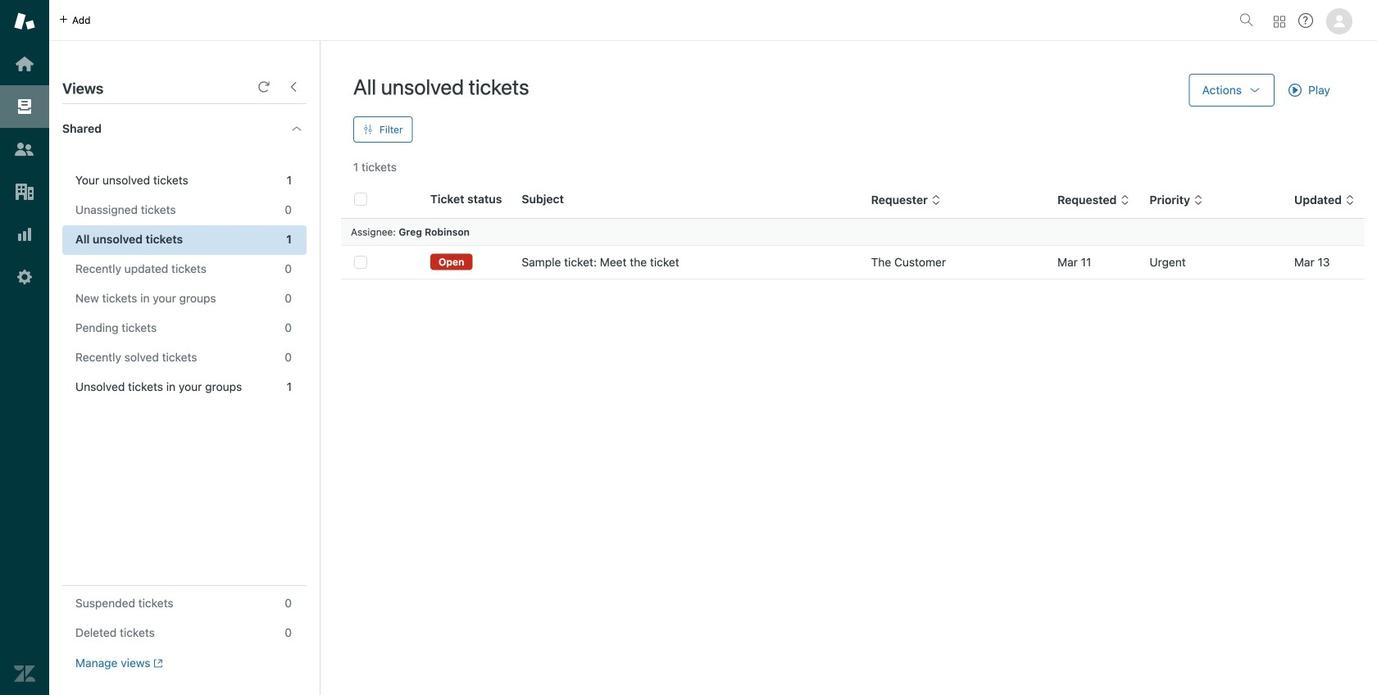 Task type: vqa. For each thing, say whether or not it's contained in the screenshot.
Reporting image at the left of the page
yes



Task type: locate. For each thing, give the bounding box(es) containing it.
refresh views pane image
[[257, 80, 271, 93]]

heading
[[49, 104, 320, 153]]

customers image
[[14, 139, 35, 160]]

admin image
[[14, 266, 35, 288]]

get started image
[[14, 53, 35, 75]]

row
[[341, 246, 1365, 279]]

get help image
[[1299, 13, 1313, 28]]

zendesk support image
[[14, 11, 35, 32]]

main element
[[0, 0, 49, 695]]



Task type: describe. For each thing, give the bounding box(es) containing it.
zendesk image
[[14, 663, 35, 685]]

organizations image
[[14, 181, 35, 203]]

opens in a new tab image
[[150, 659, 163, 668]]

views image
[[14, 96, 35, 117]]

hide panel views image
[[287, 80, 300, 93]]

reporting image
[[14, 224, 35, 245]]

zendesk products image
[[1274, 16, 1286, 27]]



